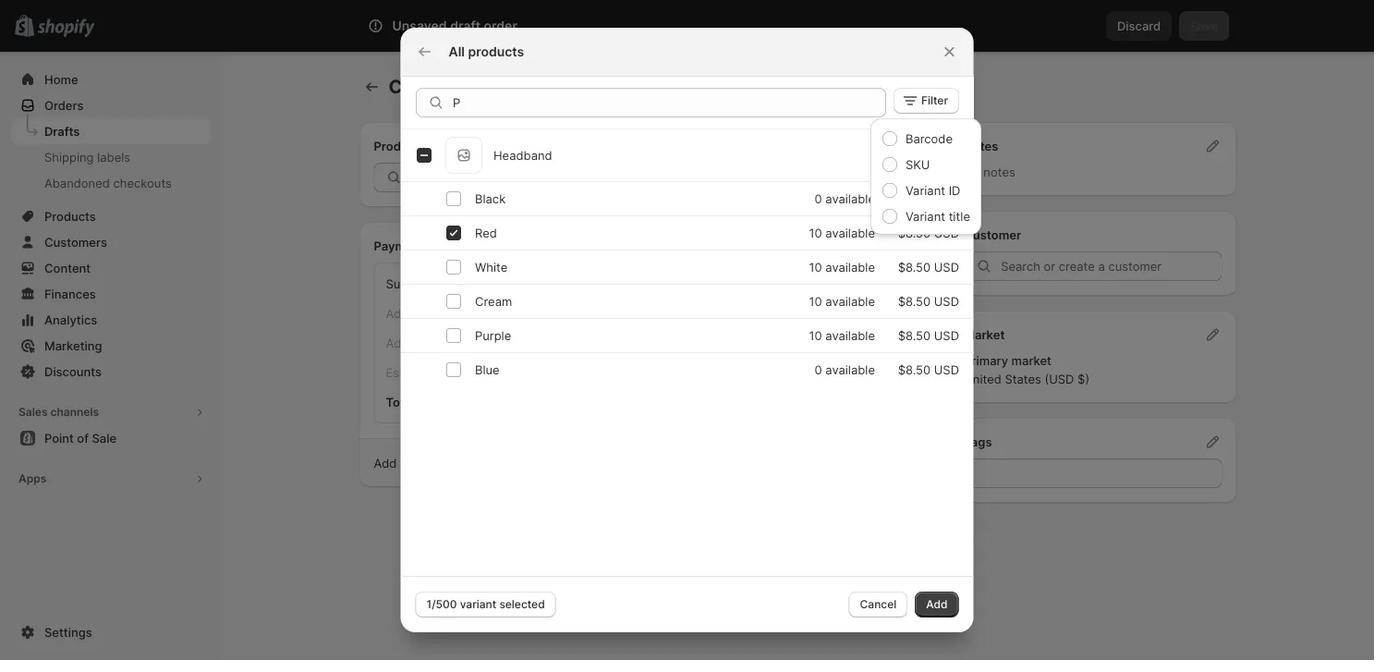Task type: vqa. For each thing, say whether or not it's contained in the screenshot.
Unsaved product
no



Task type: describe. For each thing, give the bounding box(es) containing it.
apps button
[[11, 466, 211, 492]]

0 vertical spatial order
[[484, 18, 518, 34]]

$8.50 usd for blue
[[898, 362, 959, 377]]

unsaved
[[392, 18, 447, 34]]

Search products text field
[[453, 88, 886, 117]]

shopify image
[[37, 19, 95, 37]]

view
[[581, 456, 607, 470]]

10 for red
[[809, 226, 822, 240]]

variant for variant title
[[906, 209, 946, 223]]

custom
[[850, 139, 892, 153]]

drafts
[[44, 124, 80, 138]]

tags
[[964, 435, 992, 449]]

add for add custom item
[[824, 139, 847, 153]]

a
[[400, 456, 407, 470]]

cream
[[475, 294, 512, 308]]

browse button
[[855, 163, 920, 192]]

$8.50 for purple
[[898, 328, 931, 343]]

orders link
[[11, 92, 211, 118]]

browse
[[866, 170, 909, 184]]

sales channels
[[18, 405, 99, 419]]

available for white
[[825, 260, 875, 274]]

options.
[[663, 456, 709, 470]]

usd for red
[[934, 226, 959, 240]]

orders
[[44, 98, 84, 112]]

discard link
[[1107, 11, 1172, 41]]

total
[[386, 395, 415, 409]]

shipping
[[44, 150, 94, 164]]

market
[[964, 327, 1005, 342]]

notes
[[984, 165, 1016, 179]]

product
[[411, 456, 455, 470]]

create
[[389, 75, 450, 98]]

0 for black
[[815, 191, 822, 206]]

$8.50 for red
[[898, 226, 931, 240]]

primary market united states (usd $)
[[964, 353, 1090, 386]]

draft
[[450, 18, 481, 34]]

title
[[949, 209, 971, 223]]

⌘ k
[[925, 18, 948, 33]]

available for red
[[825, 226, 875, 240]]

2 $0.00 from the top
[[875, 306, 908, 320]]

add a product to calculate total and view payment options.
[[374, 456, 709, 470]]

1/500 variant selected
[[427, 598, 545, 611]]

cancel button
[[849, 592, 908, 618]]

customer
[[964, 227, 1022, 242]]

$8.50 for black
[[898, 191, 931, 206]]

apps
[[18, 472, 46, 485]]

variant title
[[906, 209, 971, 223]]

abandoned
[[44, 176, 110, 190]]

search
[[449, 18, 489, 33]]

red
[[475, 226, 497, 240]]

create order
[[389, 75, 503, 98]]

10 for purple
[[809, 328, 822, 343]]

10 for cream
[[809, 294, 822, 308]]

primary
[[964, 353, 1009, 367]]

barcode
[[906, 131, 953, 146]]

add button
[[915, 592, 959, 618]]

available for blue
[[825, 362, 875, 377]]

calculate
[[473, 456, 524, 470]]

settings link
[[11, 619, 211, 645]]

⌘
[[925, 18, 936, 33]]

unsaved draft order
[[392, 18, 518, 34]]

—
[[552, 306, 564, 320]]

$8.50 usd for purple
[[898, 328, 959, 343]]

10 available for red
[[809, 226, 875, 240]]

purple
[[475, 328, 511, 343]]

1/500 variant selected button
[[416, 592, 556, 618]]

blue
[[475, 362, 499, 377]]

total
[[527, 456, 553, 470]]

$8.50 usd for red
[[898, 226, 959, 240]]

$8.50 for blue
[[898, 362, 931, 377]]

k
[[940, 18, 948, 33]]

10 available for purple
[[809, 328, 875, 343]]

home
[[44, 72, 78, 86]]

item
[[895, 139, 920, 153]]

0 for blue
[[815, 362, 822, 377]]

add custom item
[[824, 139, 920, 153]]

products
[[468, 44, 524, 60]]

variant id
[[906, 183, 961, 197]]

add for add a product to calculate total and view payment options.
[[374, 456, 397, 470]]

united
[[964, 372, 1002, 386]]

abandoned checkouts link
[[11, 170, 211, 196]]

10 available for cream
[[809, 294, 875, 308]]

drafts link
[[11, 118, 211, 144]]

$8.50 usd for black
[[898, 191, 959, 206]]

all products
[[449, 44, 524, 60]]



Task type: locate. For each thing, give the bounding box(es) containing it.
1 usd from the top
[[934, 191, 959, 206]]

no
[[964, 165, 981, 179]]

3 10 from the top
[[809, 294, 822, 308]]

1 vertical spatial order
[[454, 75, 503, 98]]

6 usd from the top
[[934, 362, 959, 377]]

3 $0.00 from the top
[[875, 336, 908, 350]]

variant
[[460, 598, 497, 611]]

1 vertical spatial variant
[[906, 209, 946, 223]]

sku
[[906, 157, 930, 171]]

available for cream
[[825, 294, 875, 308]]

3 usd from the top
[[934, 260, 959, 274]]

products
[[374, 139, 426, 153]]

1 $8.50 usd from the top
[[898, 191, 959, 206]]

filter
[[921, 94, 948, 107]]

usd for blue
[[934, 362, 959, 377]]

4 $0.00 from the top
[[875, 365, 908, 380]]

1 10 available from the top
[[809, 226, 875, 240]]

10
[[809, 226, 822, 240], [809, 260, 822, 274], [809, 294, 822, 308], [809, 328, 822, 343]]

checkouts
[[113, 176, 172, 190]]

6 available from the top
[[825, 362, 875, 377]]

3 $8.50 usd from the top
[[898, 260, 959, 274]]

1 vertical spatial 0
[[815, 362, 822, 377]]

no notes
[[964, 165, 1016, 179]]

1 vertical spatial add
[[374, 456, 397, 470]]

usd
[[934, 191, 959, 206], [934, 226, 959, 240], [934, 260, 959, 274], [934, 294, 959, 308], [934, 328, 959, 343], [934, 362, 959, 377]]

headband
[[493, 148, 552, 162]]

usd for black
[[934, 191, 959, 206]]

3 $8.50 from the top
[[898, 260, 931, 274]]

2 0 available from the top
[[815, 362, 875, 377]]

and
[[556, 456, 578, 470]]

0
[[815, 191, 822, 206], [815, 362, 822, 377]]

0 vertical spatial 0 available
[[815, 191, 875, 206]]

usd for white
[[934, 260, 959, 274]]

usd for purple
[[934, 328, 959, 343]]

4 10 available from the top
[[809, 328, 875, 343]]

states
[[1005, 372, 1042, 386]]

shipping labels
[[44, 150, 130, 164]]

1/500
[[427, 598, 457, 611]]

1 horizontal spatial add
[[824, 139, 847, 153]]

2 variant from the top
[[906, 209, 946, 223]]

$8.50 usd
[[898, 191, 959, 206], [898, 226, 959, 240], [898, 260, 959, 274], [898, 294, 959, 308], [898, 328, 959, 343], [898, 362, 959, 377]]

2 $8.50 from the top
[[898, 226, 931, 240]]

6 $8.50 from the top
[[898, 362, 931, 377]]

usd for cream
[[934, 294, 959, 308]]

4 $8.50 usd from the top
[[898, 294, 959, 308]]

all products dialog
[[0, 28, 1375, 632]]

2 0 from the top
[[815, 362, 822, 377]]

add right cancel at the right bottom of page
[[927, 598, 948, 611]]

0 vertical spatial add
[[824, 139, 847, 153]]

$8.50 for cream
[[898, 294, 931, 308]]

5 usd from the top
[[934, 328, 959, 343]]

add custom item button
[[813, 133, 931, 159]]

2 usd from the top
[[934, 226, 959, 240]]

payment
[[374, 239, 425, 253]]

sales
[[18, 405, 48, 419]]

labels
[[97, 150, 130, 164]]

$8.50 usd for white
[[898, 260, 959, 274]]

10 for white
[[809, 260, 822, 274]]

id
[[949, 183, 961, 197]]

market
[[1012, 353, 1052, 367]]

filter button
[[893, 88, 959, 114]]

0 available for black
[[815, 191, 875, 206]]

available
[[825, 191, 875, 206], [825, 226, 875, 240], [825, 260, 875, 274], [825, 294, 875, 308], [825, 328, 875, 343], [825, 362, 875, 377]]

1 available from the top
[[825, 191, 875, 206]]

order up products
[[484, 18, 518, 34]]

abandoned checkouts
[[44, 176, 172, 190]]

add
[[824, 139, 847, 153], [374, 456, 397, 470], [927, 598, 948, 611]]

black
[[475, 191, 505, 206]]

selected
[[500, 598, 545, 611]]

add left 'custom'
[[824, 139, 847, 153]]

variant for variant id
[[906, 183, 946, 197]]

2 horizontal spatial add
[[927, 598, 948, 611]]

$)
[[1078, 372, 1090, 386]]

6 $8.50 usd from the top
[[898, 362, 959, 377]]

available for black
[[825, 191, 875, 206]]

$8.50
[[898, 191, 931, 206], [898, 226, 931, 240], [898, 260, 931, 274], [898, 294, 931, 308], [898, 328, 931, 343], [898, 362, 931, 377]]

4 10 from the top
[[809, 328, 822, 343]]

settings
[[44, 625, 92, 639]]

2 10 from the top
[[809, 260, 822, 274]]

2 $8.50 usd from the top
[[898, 226, 959, 240]]

4 available from the top
[[825, 294, 875, 308]]

3 10 available from the top
[[809, 294, 875, 308]]

5 $8.50 usd from the top
[[898, 328, 959, 343]]

discard
[[1118, 18, 1161, 33]]

0 vertical spatial variant
[[906, 183, 946, 197]]

4 $8.50 from the top
[[898, 294, 931, 308]]

add inside button
[[824, 139, 847, 153]]

1 0 from the top
[[815, 191, 822, 206]]

1 $8.50 from the top
[[898, 191, 931, 206]]

payment
[[611, 456, 660, 470]]

5 $8.50 from the top
[[898, 328, 931, 343]]

5 available from the top
[[825, 328, 875, 343]]

white
[[475, 260, 507, 274]]

1 $0.00 from the top
[[875, 276, 908, 291]]

$8.50 usd for cream
[[898, 294, 959, 308]]

0 available
[[815, 191, 875, 206], [815, 362, 875, 377]]

variant down "sku"
[[906, 183, 946, 197]]

channels
[[50, 405, 99, 419]]

10 available
[[809, 226, 875, 240], [809, 260, 875, 274], [809, 294, 875, 308], [809, 328, 875, 343]]

to
[[458, 456, 470, 470]]

1 variant from the top
[[906, 183, 946, 197]]

cancel
[[860, 598, 897, 611]]

subtotal
[[386, 276, 434, 291]]

3 available from the top
[[825, 260, 875, 274]]

available for purple
[[825, 328, 875, 343]]

10 available for white
[[809, 260, 875, 274]]

discounts link
[[11, 359, 211, 385]]

all
[[449, 44, 465, 60]]

notes
[[964, 139, 999, 153]]

shipping labels link
[[11, 144, 211, 170]]

variant down variant id
[[906, 209, 946, 223]]

1 10 from the top
[[809, 226, 822, 240]]

discounts
[[44, 364, 102, 379]]

2 available from the top
[[825, 226, 875, 240]]

add inside button
[[927, 598, 948, 611]]

0 horizontal spatial add
[[374, 456, 397, 470]]

sales channels button
[[11, 399, 211, 425]]

(usd
[[1045, 372, 1075, 386]]

home link
[[11, 67, 211, 92]]

1 vertical spatial 0 available
[[815, 362, 875, 377]]

2 10 available from the top
[[809, 260, 875, 274]]

$8.50 for white
[[898, 260, 931, 274]]

1 0 available from the top
[[815, 191, 875, 206]]

order
[[484, 18, 518, 34], [454, 75, 503, 98]]

2 vertical spatial add
[[927, 598, 948, 611]]

order down all products
[[454, 75, 503, 98]]

$0.00
[[875, 276, 908, 291], [875, 306, 908, 320], [875, 336, 908, 350], [875, 365, 908, 380]]

0 available for blue
[[815, 362, 875, 377]]

4 usd from the top
[[934, 294, 959, 308]]

add left 'a'
[[374, 456, 397, 470]]

0 vertical spatial 0
[[815, 191, 822, 206]]



